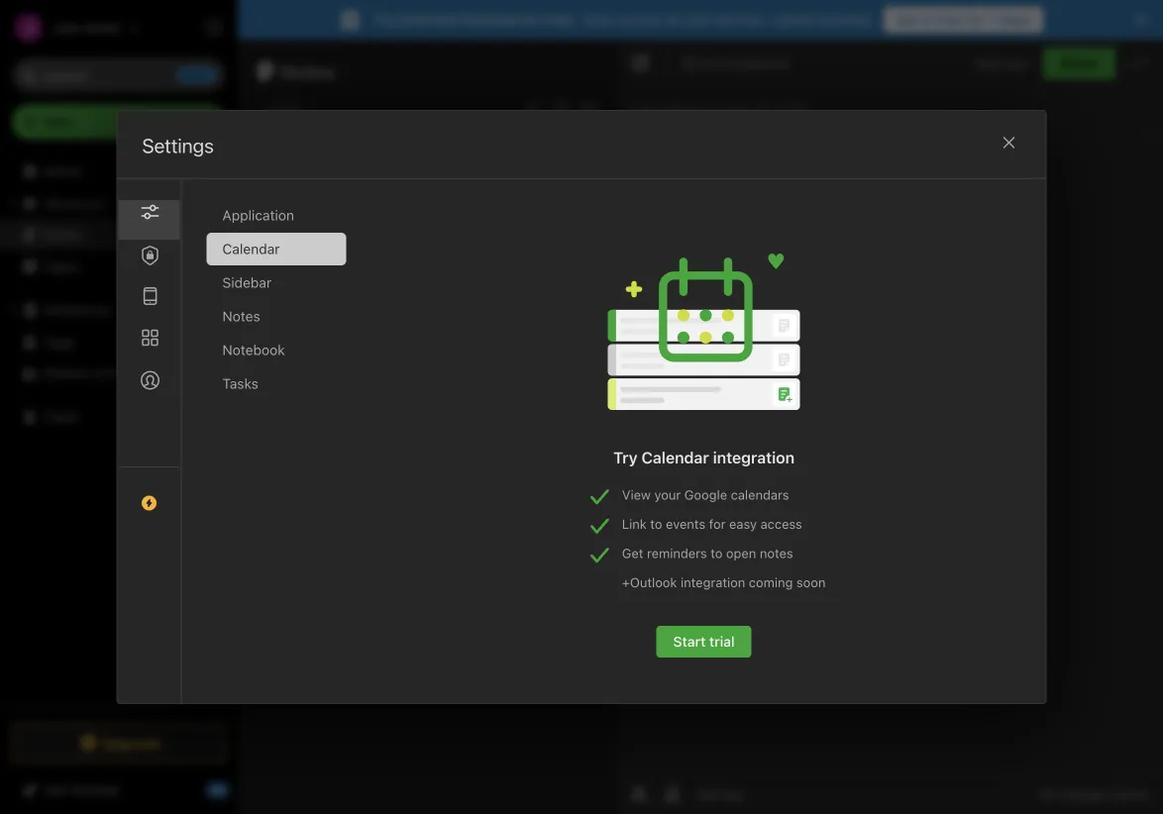 Task type: vqa. For each thing, say whether or not it's contained in the screenshot.
for to the middle
yes



Task type: describe. For each thing, give the bounding box(es) containing it.
try for try calendar integration
[[613, 448, 638, 467]]

shortcuts button
[[0, 187, 237, 219]]

1 note
[[262, 102, 300, 118]]

start trial
[[673, 634, 735, 650]]

ago
[[345, 216, 365, 229]]

notes inside notes link
[[44, 226, 81, 243]]

coming
[[749, 575, 793, 590]]

me
[[123, 365, 143, 381]]

few
[[273, 216, 294, 229]]

only
[[975, 56, 1002, 71]]

0 horizontal spatial tab list
[[117, 179, 182, 704]]

application tab
[[207, 199, 346, 232]]

start
[[673, 634, 706, 650]]

notes tab
[[207, 300, 346, 333]]

1 horizontal spatial calendar
[[642, 448, 709, 467]]

all
[[1039, 787, 1054, 802]]

link to events for easy access
[[622, 517, 802, 532]]

notes inside notes tab
[[222, 308, 260, 325]]

upgrade image
[[137, 491, 161, 515]]

expand note image
[[629, 52, 653, 75]]

reminders
[[647, 546, 707, 561]]

tree containing home
[[0, 156, 238, 706]]

upgrade
[[102, 735, 161, 751]]

sidebar
[[222, 274, 271, 291]]

google
[[684, 488, 727, 502]]

trash
[[44, 409, 79, 425]]

share
[[1060, 55, 1099, 71]]

add tag image
[[661, 783, 685, 807]]

view your google calendars
[[622, 488, 789, 502]]

tasks inside button
[[44, 258, 80, 275]]

sync
[[584, 11, 615, 28]]

trash link
[[0, 401, 237, 433]]

get it free for 7 days button
[[884, 7, 1043, 33]]

try calendar integration
[[613, 448, 795, 467]]

1
[[262, 102, 268, 118]]

first notebook button
[[676, 50, 796, 77]]

home link
[[0, 156, 238, 187]]

nov
[[726, 101, 751, 117]]

on
[[706, 101, 722, 117]]

get for get reminders to open notes
[[622, 546, 643, 561]]

a few minutes ago
[[264, 216, 365, 229]]

notebooks
[[45, 302, 114, 318]]

notebook inside tab
[[222, 342, 285, 358]]

changes
[[1058, 787, 1109, 802]]

link
[[622, 517, 647, 532]]

free:
[[544, 11, 577, 28]]

minutes
[[297, 216, 341, 229]]

notes
[[760, 546, 793, 561]]

application
[[222, 207, 294, 223]]

for for easy
[[709, 517, 726, 532]]

note window element
[[615, 40, 1163, 815]]

events
[[666, 517, 706, 532]]

evernote
[[399, 11, 458, 28]]

notes link
[[0, 219, 237, 251]]

add a reminder image
[[627, 783, 651, 807]]

home
[[44, 163, 81, 179]]

17,
[[755, 101, 772, 117]]

0 horizontal spatial to
[[650, 517, 662, 532]]

anytime.
[[820, 11, 874, 28]]

note
[[272, 102, 300, 118]]



Task type: locate. For each thing, give the bounding box(es) containing it.
get it free for 7 days
[[896, 11, 1032, 28]]

soon
[[797, 575, 826, 590]]

tasks tab
[[207, 368, 346, 400]]

0 vertical spatial try
[[375, 11, 396, 28]]

saved
[[1112, 787, 1147, 802]]

settings inside tooltip
[[250, 20, 301, 35]]

free
[[936, 11, 962, 28]]

1 horizontal spatial get
[[896, 11, 920, 28]]

open
[[726, 546, 756, 561]]

a few minutes ago button
[[238, 135, 614, 254]]

1 vertical spatial settings
[[142, 134, 214, 157]]

try left evernote at the top of page
[[375, 11, 396, 28]]

2023
[[775, 101, 809, 117]]

calendar inside calendar tab
[[222, 241, 280, 257]]

0 horizontal spatial try
[[375, 11, 396, 28]]

calendar down a
[[222, 241, 280, 257]]

it
[[923, 11, 932, 28]]

days
[[1000, 11, 1032, 28]]

easy
[[729, 517, 757, 532]]

settings up shortcuts button
[[142, 134, 214, 157]]

0 horizontal spatial notebook
[[222, 342, 285, 358]]

view
[[622, 488, 651, 502]]

shared with me
[[44, 365, 143, 381]]

1 horizontal spatial notebook
[[730, 56, 789, 70]]

shared with me link
[[0, 358, 237, 389]]

your right view
[[654, 488, 681, 502]]

new button
[[12, 104, 226, 140]]

to right link
[[650, 517, 662, 532]]

devices.
[[715, 11, 768, 28]]

1 vertical spatial your
[[654, 488, 681, 502]]

notebook inside button
[[730, 56, 789, 70]]

settings right settings icon
[[250, 20, 301, 35]]

cancel
[[772, 11, 816, 28]]

settings tooltip
[[220, 8, 317, 47]]

personal
[[461, 11, 518, 28]]

1 vertical spatial to
[[711, 546, 723, 561]]

last edited on nov 17, 2023
[[631, 101, 809, 117]]

tags
[[45, 334, 75, 350]]

only you
[[975, 56, 1027, 71]]

calendar up view your google calendars on the bottom right of the page
[[642, 448, 709, 467]]

1 vertical spatial notebook
[[222, 342, 285, 358]]

notes
[[280, 59, 335, 83], [44, 226, 81, 243], [222, 308, 260, 325]]

all
[[665, 11, 679, 28]]

0 horizontal spatial settings
[[142, 134, 214, 157]]

to left open
[[711, 546, 723, 561]]

you
[[1006, 56, 1027, 71]]

your right all
[[683, 11, 711, 28]]

settings image
[[202, 16, 226, 40]]

integration
[[713, 448, 795, 467], [681, 575, 745, 590]]

share button
[[1043, 48, 1116, 79]]

2 horizontal spatial for
[[966, 11, 985, 28]]

1 vertical spatial notes
[[44, 226, 81, 243]]

try for try evernote personal for free: sync across all your devices. cancel anytime.
[[375, 11, 396, 28]]

0 horizontal spatial calendar
[[222, 241, 280, 257]]

tasks inside "tab"
[[222, 376, 258, 392]]

last
[[631, 101, 658, 117]]

tree
[[0, 156, 238, 706]]

2 vertical spatial notes
[[222, 308, 260, 325]]

get left it
[[896, 11, 920, 28]]

0 vertical spatial your
[[683, 11, 711, 28]]

for left easy
[[709, 517, 726, 532]]

close image
[[997, 131, 1021, 155]]

1 horizontal spatial your
[[683, 11, 711, 28]]

for for 7
[[966, 11, 985, 28]]

get down link
[[622, 546, 643, 561]]

upgrade button
[[12, 723, 226, 763]]

+outlook
[[622, 575, 677, 590]]

get for get it free for 7 days
[[896, 11, 920, 28]]

notebook up 17,
[[730, 56, 789, 70]]

0 vertical spatial notes
[[280, 59, 335, 83]]

a
[[264, 216, 270, 229]]

1 vertical spatial tasks
[[222, 376, 258, 392]]

7
[[988, 11, 997, 28]]

Note Editor text field
[[615, 135, 1163, 774]]

shared
[[44, 365, 89, 381]]

1 horizontal spatial to
[[711, 546, 723, 561]]

tasks
[[44, 258, 80, 275], [222, 376, 258, 392]]

tasks up "notebooks"
[[44, 258, 80, 275]]

integration down get reminders to open notes
[[681, 575, 745, 590]]

0 horizontal spatial tasks
[[44, 258, 80, 275]]

notebooks link
[[0, 294, 237, 326]]

1 horizontal spatial try
[[613, 448, 638, 467]]

0 horizontal spatial for
[[522, 11, 540, 28]]

1 horizontal spatial tasks
[[222, 376, 258, 392]]

tab list containing application
[[207, 199, 362, 704]]

notebook down notes tab
[[222, 342, 285, 358]]

0 vertical spatial tasks
[[44, 258, 80, 275]]

1 vertical spatial integration
[[681, 575, 745, 590]]

for left free:
[[522, 11, 540, 28]]

get
[[896, 11, 920, 28], [622, 546, 643, 561]]

start trial button
[[657, 626, 752, 658]]

1 vertical spatial try
[[613, 448, 638, 467]]

tasks down notebook tab
[[222, 376, 258, 392]]

sidebar tab
[[207, 267, 346, 299]]

0 vertical spatial integration
[[713, 448, 795, 467]]

to
[[650, 517, 662, 532], [711, 546, 723, 561]]

try
[[375, 11, 396, 28], [613, 448, 638, 467]]

notebook tab
[[207, 334, 346, 367]]

1 vertical spatial calendar
[[642, 448, 709, 467]]

0 vertical spatial settings
[[250, 20, 301, 35]]

first notebook
[[701, 56, 789, 70]]

try up view
[[613, 448, 638, 467]]

0 horizontal spatial notes
[[44, 226, 81, 243]]

all changes saved
[[1039, 787, 1147, 802]]

2 horizontal spatial notes
[[280, 59, 335, 83]]

get reminders to open notes
[[622, 546, 793, 561]]

0 vertical spatial get
[[896, 11, 920, 28]]

across
[[619, 11, 661, 28]]

your
[[683, 11, 711, 28], [654, 488, 681, 502]]

0 horizontal spatial your
[[654, 488, 681, 502]]

None search field
[[26, 57, 212, 93]]

notes down shortcuts
[[44, 226, 81, 243]]

for inside "button"
[[966, 11, 985, 28]]

tab list
[[117, 179, 182, 704], [207, 199, 362, 704]]

tasks button
[[0, 251, 237, 282]]

1 vertical spatial get
[[622, 546, 643, 561]]

1 horizontal spatial for
[[709, 517, 726, 532]]

calendar
[[222, 241, 280, 257], [642, 448, 709, 467]]

tags button
[[0, 326, 237, 358]]

notes down sidebar
[[222, 308, 260, 325]]

access
[[761, 517, 802, 532]]

expand notebooks image
[[5, 302, 21, 318]]

0 horizontal spatial get
[[622, 546, 643, 561]]

settings
[[250, 20, 301, 35], [142, 134, 214, 157]]

for left 7
[[966, 11, 985, 28]]

1 horizontal spatial tab list
[[207, 199, 362, 704]]

1 horizontal spatial settings
[[250, 20, 301, 35]]

shortcuts
[[45, 195, 107, 211]]

new
[[44, 113, 72, 130]]

Search text field
[[26, 57, 212, 93]]

calendars
[[731, 488, 789, 502]]

for for free:
[[522, 11, 540, 28]]

+outlook integration coming soon
[[622, 575, 826, 590]]

for
[[522, 11, 540, 28], [966, 11, 985, 28], [709, 517, 726, 532]]

0 vertical spatial notebook
[[730, 56, 789, 70]]

try evernote personal for free: sync across all your devices. cancel anytime.
[[375, 11, 874, 28]]

get inside "button"
[[896, 11, 920, 28]]

notes up note in the top of the page
[[280, 59, 335, 83]]

trial
[[709, 634, 735, 650]]

edited
[[662, 101, 702, 117]]

first
[[701, 56, 727, 70]]

with
[[93, 365, 119, 381]]

0 vertical spatial calendar
[[222, 241, 280, 257]]

1 horizontal spatial notes
[[222, 308, 260, 325]]

notebook
[[730, 56, 789, 70], [222, 342, 285, 358]]

integration up calendars at right
[[713, 448, 795, 467]]

calendar tab
[[207, 233, 346, 266]]

0 vertical spatial to
[[650, 517, 662, 532]]



